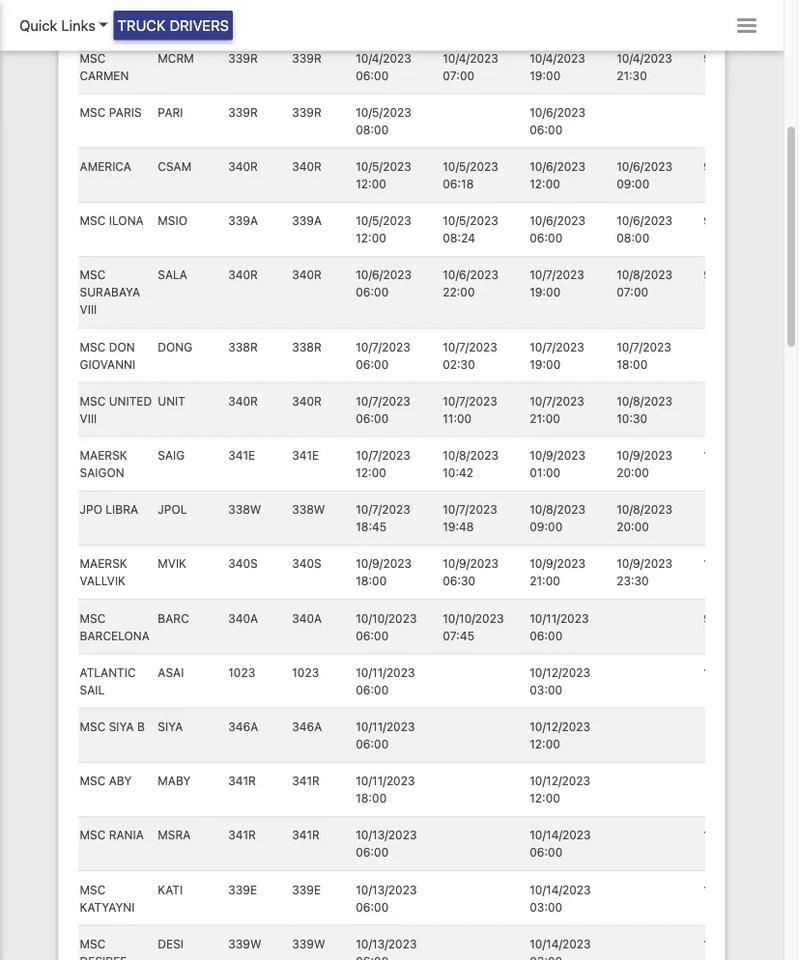 Task type: describe. For each thing, give the bounding box(es) containing it.
10/9/2023 for 20:00
[[617, 449, 672, 463]]

10/9/2023 01:00
[[530, 449, 585, 480]]

10/9/2023 for 01:00
[[530, 449, 585, 463]]

sala
[[157, 269, 187, 282]]

06:00 for mcrm
[[356, 69, 388, 83]]

unit
[[157, 395, 185, 408]]

3 10/14/2023 from the top
[[530, 938, 591, 952]]

10/7/2023 up 10/7/2023 21:00
[[530, 341, 584, 354]]

barcelona
[[79, 630, 149, 643]]

10/8/2023 09:00
[[530, 504, 585, 534]]

10/7/2023 right 10/6/2023 22:00
[[530, 269, 584, 282]]

america
[[79, 160, 131, 174]]

1 siya from the left
[[108, 721, 134, 734]]

msc paris
[[79, 106, 141, 120]]

10/10/2023 for 06:00
[[356, 612, 417, 626]]

maersk saigon
[[79, 449, 127, 480]]

06:00 for unit
[[356, 412, 388, 426]]

msc united viii unit
[[79, 395, 185, 426]]

jpol
[[157, 504, 187, 517]]

09:00 for 10/6/2023 09:00
[[617, 178, 649, 191]]

10/7/2023 up the 02:30
[[443, 341, 497, 354]]

10/14/2023 for 03:00
[[530, 884, 591, 897]]

united
[[108, 395, 151, 408]]

2 vertical spatial 10/6/2023 06:00
[[356, 269, 411, 300]]

don
[[108, 341, 134, 354]]

10/7/2023 21:00
[[530, 395, 584, 426]]

katyayni
[[79, 901, 134, 915]]

10/8/2023 10:30
[[617, 395, 672, 426]]

10/6/2023 09:00
[[617, 160, 672, 191]]

msc for msc desiree
[[79, 938, 105, 952]]

truck drivers
[[118, 17, 229, 34]]

b
[[137, 721, 144, 734]]

saig
[[157, 449, 184, 463]]

2 siya from the left
[[157, 721, 182, 734]]

truck
[[118, 17, 166, 34]]

aby
[[108, 775, 131, 789]]

10/11/2023 06:00 for 10/12/2023 12:00
[[356, 721, 415, 752]]

10/5/2023 08:24
[[443, 215, 498, 246]]

2 346a from the left
[[292, 721, 322, 734]]

06:00 for dong
[[356, 358, 388, 372]]

10/4/2023 for 21:30
[[617, 52, 672, 65]]

msc siya b
[[79, 721, 144, 734]]

06:00 for sala
[[356, 286, 388, 300]]

quick links link
[[19, 14, 108, 36]]

msc inside msc barcelona barc
[[79, 612, 105, 626]]

10/5/2023 06:18
[[443, 160, 498, 191]]

1 339a from the left
[[228, 215, 258, 228]]

msc for msc rania
[[79, 829, 105, 843]]

06:00 for msra
[[356, 847, 388, 860]]

paris
[[108, 106, 141, 120]]

jpo
[[79, 504, 102, 517]]

10/7/2023 19:00 for 10/6/2023
[[530, 269, 584, 300]]

0 vertical spatial 10/11/2023 06:00
[[530, 612, 589, 643]]

10/12/2023 12:00 for 10/11/2023 06:00
[[530, 721, 590, 752]]

surabaya
[[79, 286, 140, 300]]

dong
[[157, 341, 192, 354]]

1 341e from the left
[[228, 449, 255, 463]]

msc barcelona barc
[[79, 612, 189, 643]]

msc don giovanni
[[79, 341, 135, 372]]

18:00 for 10/11/2023 18:00
[[356, 793, 386, 806]]

10/6/2023 down 10/4/2023 19:00
[[530, 106, 585, 120]]

10/8/2023 for 10:42
[[443, 449, 498, 463]]

msc for msc paris
[[79, 106, 105, 120]]

10/6/2023 left 10/6/2023 09:00
[[530, 160, 585, 174]]

01:00
[[530, 467, 560, 480]]

11:00
[[443, 412, 471, 426]]

10/9/2023 21:00
[[530, 558, 585, 589]]

09:00 for 10/8/2023 09:00
[[530, 521, 562, 534]]

ilona
[[108, 215, 143, 228]]

10/6/2023 06:00 for 10/5/2023 08:00
[[530, 106, 585, 137]]

10/14/2023 03:00
[[530, 884, 591, 915]]

12:00 left 08:24 on the right of page
[[356, 232, 386, 246]]

msc carmen
[[79, 52, 128, 83]]

10/9/2023 for 18:00
[[356, 558, 411, 571]]

9/25/2023
[[703, 215, 761, 228]]

msc for msc don giovanni
[[79, 341, 105, 354]]

10/4/2023 06:00
[[356, 52, 411, 83]]

08:00 for 10/6/2023 08:00
[[617, 232, 649, 246]]

msio
[[157, 215, 187, 228]]

20:00 for 10/9/2023 20:00
[[617, 467, 649, 480]]

10/8/2023 for 20:00
[[617, 504, 672, 517]]

msra
[[157, 829, 190, 843]]

sun
[[79, 15, 104, 28]]

06:18
[[443, 178, 473, 191]]

msc surabaya viii
[[79, 269, 140, 317]]

18:00 for 10/7/2023 18:00
[[617, 358, 647, 372]]

10/9/2023 20:00
[[617, 449, 672, 480]]

12:00 inside 10/6/2023 12:00
[[530, 178, 560, 191]]

10/9/2023 18:00
[[356, 558, 411, 589]]

339r down drivers
[[228, 52, 257, 65]]

10/12/2023 for 346a
[[530, 721, 590, 734]]

21:30
[[617, 69, 647, 83]]

07:45
[[443, 630, 474, 643]]

339r left 10/4/2023 06:00 on the top of the page
[[292, 52, 321, 65]]

10/7/2023 02:30
[[443, 341, 497, 372]]

9/29/2023 for 10/7/2023
[[703, 269, 761, 282]]

10/11/2023 for 341r
[[356, 775, 415, 789]]

10/14/2023 for 06:00
[[530, 829, 591, 843]]

08:24
[[443, 232, 475, 246]]

10/3/2023
[[703, 558, 759, 571]]

10/7/2023 12:00
[[356, 449, 410, 480]]

10/7/2023 18:45
[[356, 504, 410, 534]]

10/9/2023 for 23:30
[[617, 558, 672, 571]]

1 339w from the left
[[228, 938, 261, 952]]

atlantic for sun
[[79, 0, 135, 11]]

maby
[[157, 775, 190, 789]]

libra
[[105, 504, 138, 517]]

1 338w from the left
[[228, 504, 261, 517]]

10/7/2023 18:00
[[617, 341, 671, 372]]

06:00 for barc
[[356, 630, 388, 643]]

desiree
[[79, 955, 127, 961]]

2 338r from the left
[[292, 341, 321, 354]]

10/6/2023 08:00
[[617, 215, 672, 246]]

10/7/2023 19:48
[[443, 504, 497, 534]]

22:00
[[443, 286, 475, 300]]

10/8/2023 20:00
[[617, 504, 672, 534]]

10/4/2023 for 06:00
[[356, 52, 411, 65]]

10/2/2023
[[703, 449, 759, 463]]

carmen
[[79, 69, 128, 83]]

viii for msc surabaya viii
[[79, 304, 96, 317]]

9/29/2023 for 10/11/2023
[[703, 612, 761, 626]]

10/6/2023 12:00
[[530, 160, 585, 191]]

atlantic sail
[[79, 666, 135, 697]]

10/8/2023 10:42
[[443, 449, 498, 480]]

1 340a from the left
[[228, 612, 258, 626]]

10/6/2023 up 22:00
[[443, 269, 498, 282]]

03:00 for 10/14/2023 03:00
[[530, 901, 562, 915]]

08:00 for 10/5/2023 08:00
[[356, 123, 388, 137]]

06:00 for siya
[[356, 738, 388, 752]]

10/7/2023 up the 10/7/2023 12:00
[[356, 395, 410, 408]]

mcrm
[[157, 52, 194, 65]]

maersk for saigon
[[79, 449, 127, 463]]

19:00 for 10/4/2023 07:00
[[530, 69, 560, 83]]

atlantic sun
[[79, 0, 135, 28]]

quick links
[[19, 17, 96, 34]]

19:48
[[443, 521, 474, 534]]

quick
[[19, 17, 57, 34]]

06:00 for kati
[[356, 901, 388, 915]]

10/11/2023 for 346a
[[356, 721, 415, 734]]

msc desiree
[[79, 938, 127, 961]]

20:00 for 10/8/2023 20:00
[[617, 521, 649, 534]]

giovanni
[[79, 358, 135, 372]]



Task type: locate. For each thing, give the bounding box(es) containing it.
10/10/2023 for 07:45
[[443, 612, 504, 626]]

09:00 inside 10/8/2023 09:00
[[530, 521, 562, 534]]

msc katyayni
[[79, 884, 134, 915]]

10/7/2023 up 10/7/2023 18:45
[[356, 449, 410, 463]]

10/6/2023 up 10/6/2023 08:00 at right top
[[617, 160, 672, 174]]

1 9/29/2023 from the top
[[703, 269, 761, 282]]

9/29/2023 down 10/3/2023 on the right
[[703, 612, 761, 626]]

10/8/2023 for 09:00
[[530, 504, 585, 517]]

1 atlantic from the top
[[79, 0, 135, 11]]

10/5/2023 12:00 for 06:18
[[356, 160, 411, 191]]

10/7/2023 up "18:45"
[[356, 504, 410, 517]]

msc up desiree
[[79, 938, 105, 952]]

10/8/2023 down 10/6/2023 08:00 at right top
[[617, 269, 672, 282]]

03:00 inside 10/14/2023 03:00
[[530, 901, 562, 915]]

1 maersk from the top
[[79, 449, 127, 463]]

msc aby
[[79, 775, 131, 789]]

msc inside msc don giovanni
[[79, 341, 105, 354]]

2 vertical spatial 10/12/2023
[[530, 775, 590, 789]]

09:00 up 10/6/2023 08:00 at right top
[[617, 178, 649, 191]]

10/10/2023 07:45
[[443, 612, 504, 643]]

12:00 up 10/7/2023 18:45
[[356, 467, 386, 480]]

9 msc from the top
[[79, 775, 105, 789]]

viii inside msc surabaya viii
[[79, 304, 96, 317]]

0 vertical spatial 10/6/2023 06:00
[[530, 106, 585, 137]]

0 vertical spatial 10/12/2023
[[530, 666, 590, 680]]

2 1023 from the left
[[292, 666, 319, 680]]

0 horizontal spatial 341e
[[228, 449, 255, 463]]

0 vertical spatial viii
[[79, 304, 96, 317]]

8 msc from the top
[[79, 721, 105, 734]]

2 vertical spatial 18:00
[[356, 793, 386, 806]]

07:00 inside 10/4/2023 07:00
[[443, 69, 474, 83]]

10/14/2023 down 10/14/2023 03:00 on the bottom right
[[530, 938, 591, 952]]

2 339a from the left
[[292, 215, 321, 228]]

3 19:00 from the top
[[530, 358, 560, 372]]

msc inside msc united viii unit
[[79, 395, 105, 408]]

10/14/2023 up 10/14/2023 03:00 on the bottom right
[[530, 829, 591, 843]]

2 viii from the top
[[79, 412, 96, 426]]

4 msc from the top
[[79, 269, 105, 282]]

07:00 for 10/4/2023 07:00
[[443, 69, 474, 83]]

msc up surabaya
[[79, 269, 105, 282]]

1 vertical spatial 10/13/2023 06:00
[[356, 884, 417, 915]]

10/11/2023 06:00 up 10/12/2023 03:00
[[530, 612, 589, 643]]

msc for msc ilona
[[79, 215, 105, 228]]

0 vertical spatial 10/13/2023 06:00
[[356, 829, 417, 860]]

09:00 inside 10/6/2023 09:00
[[617, 178, 649, 191]]

07:00 up 10/7/2023 18:00
[[617, 286, 648, 300]]

1 340s from the left
[[228, 558, 257, 571]]

10/5/2023 12:00 left 08:24 on the right of page
[[356, 215, 411, 246]]

msc for msc katyayni
[[79, 884, 105, 897]]

3 10/13/2023 from the top
[[356, 938, 417, 952]]

msc for msc aby
[[79, 775, 105, 789]]

10/12/2023 12:00 down 10/12/2023 03:00
[[530, 721, 590, 752]]

1 vertical spatial 10/12/2023 12:00
[[530, 775, 590, 806]]

2 10/12/2023 12:00 from the top
[[530, 775, 590, 806]]

1 horizontal spatial 1023
[[292, 666, 319, 680]]

0 vertical spatial 10/7/2023 19:00
[[530, 269, 584, 300]]

08:00 inside 10/5/2023 08:00
[[356, 123, 388, 137]]

0 vertical spatial 10/14/2023
[[530, 829, 591, 843]]

1 10/14/2023 from the top
[[530, 829, 591, 843]]

03:00 inside 10/12/2023 03:00
[[530, 684, 562, 697]]

msc for msc carmen
[[79, 52, 105, 65]]

0 horizontal spatial 339a
[[228, 215, 258, 228]]

10/6/2023 06:00 for 10/5/2023 12:00
[[530, 215, 585, 246]]

11 msc from the top
[[79, 884, 105, 897]]

10/4/2023 for 07:00
[[443, 52, 498, 65]]

2 10/12/2023 from the top
[[530, 721, 590, 734]]

340s left 10/9/2023 18:00
[[292, 558, 321, 571]]

msc left ilona
[[79, 215, 105, 228]]

10/9/2023 for 21:00
[[530, 558, 585, 571]]

12:00 right 10/5/2023 06:18
[[530, 178, 560, 191]]

0 horizontal spatial 340s
[[228, 558, 257, 571]]

1 horizontal spatial 340s
[[292, 558, 321, 571]]

atlantic up sun
[[79, 0, 135, 11]]

1 vertical spatial 08:00
[[617, 232, 649, 246]]

10/7/2023 up "19:48"
[[443, 504, 497, 517]]

10/11/2023 06:00 down 10/10/2023 06:00
[[356, 666, 415, 697]]

0 vertical spatial 10/13/2023
[[356, 829, 417, 843]]

10/7/2023 left '10/7/2023 02:30'
[[356, 341, 410, 354]]

10/7/2023 down '10/8/2023 07:00'
[[617, 341, 671, 354]]

2 9/29/2023 from the top
[[703, 612, 761, 626]]

atlantic up the sail
[[79, 666, 135, 680]]

10/7/2023 06:00 for 02:30
[[356, 341, 410, 372]]

10/14/2023
[[530, 829, 591, 843], [530, 884, 591, 897], [530, 938, 591, 952]]

0 vertical spatial 18:00
[[617, 358, 647, 372]]

338w left 10/7/2023 18:45
[[292, 504, 325, 517]]

2 10/7/2023 06:00 from the top
[[356, 395, 410, 426]]

21:00 up 10/9/2023 01:00
[[530, 412, 560, 426]]

10/4/2023
[[356, 52, 411, 65], [443, 52, 498, 65], [530, 52, 585, 65], [617, 52, 672, 65], [703, 884, 759, 897]]

msc inside msc surabaya viii
[[79, 269, 105, 282]]

20:00 up 10/8/2023 20:00
[[617, 467, 649, 480]]

10/13/2023 06:00 for 341r
[[356, 829, 417, 860]]

02:30
[[443, 358, 475, 372]]

0 vertical spatial 09:00
[[617, 178, 649, 191]]

10/12/2023 12:00 up the 10/14/2023 06:00
[[530, 775, 590, 806]]

10/6/2023 06:00 up 10/6/2023 12:00
[[530, 106, 585, 137]]

msc up carmen
[[79, 52, 105, 65]]

7 msc from the top
[[79, 612, 105, 626]]

links
[[61, 17, 96, 34]]

1 10/7/2023 19:00 from the top
[[530, 269, 584, 300]]

msc left paris
[[79, 106, 105, 120]]

2 340a from the left
[[292, 612, 321, 626]]

21:00 down 10/8/2023 09:00
[[530, 575, 560, 589]]

msc inside msc carmen
[[79, 52, 105, 65]]

338w right jpol
[[228, 504, 261, 517]]

0 vertical spatial maersk
[[79, 449, 127, 463]]

06:00 inside 10/10/2023 06:00
[[356, 630, 388, 643]]

1 10/10/2023 from the left
[[356, 612, 417, 626]]

1 viii from the top
[[79, 304, 96, 317]]

msc left united
[[79, 395, 105, 408]]

0 vertical spatial 10/12/2023 12:00
[[530, 721, 590, 752]]

19:00 right 10/4/2023 07:00
[[530, 69, 560, 83]]

1 346a from the left
[[228, 721, 258, 734]]

viii down surabaya
[[79, 304, 96, 317]]

1 10/12/2023 from the top
[[530, 666, 590, 680]]

1 msc from the top
[[79, 52, 105, 65]]

viii
[[79, 304, 96, 317], [79, 412, 96, 426]]

1 vertical spatial 10/7/2023 19:00
[[530, 341, 584, 372]]

10/8/2023 down 01:00
[[530, 504, 585, 517]]

340s right mvik
[[228, 558, 257, 571]]

jpo libra
[[79, 504, 138, 517]]

0 vertical spatial 21:00
[[530, 412, 560, 426]]

vallvik
[[79, 575, 125, 589]]

2 10/10/2023 from the left
[[443, 612, 504, 626]]

10/6/2023 06:00 left 22:00
[[356, 269, 411, 300]]

10/7/2023 up 10/9/2023 01:00
[[530, 395, 584, 408]]

10/5/2023 08:00
[[356, 106, 411, 137]]

10/9/2023
[[530, 449, 585, 463], [617, 449, 672, 463], [356, 558, 411, 571], [443, 558, 498, 571], [530, 558, 585, 571], [617, 558, 672, 571]]

10/7/2023 11:00
[[443, 395, 497, 426]]

09:00
[[617, 178, 649, 191], [530, 521, 562, 534]]

10/6/2023
[[530, 106, 585, 120], [530, 160, 585, 174], [617, 160, 672, 174], [530, 215, 585, 228], [617, 215, 672, 228], [356, 269, 411, 282], [443, 269, 498, 282]]

0 horizontal spatial 08:00
[[356, 123, 388, 137]]

10 msc from the top
[[79, 829, 105, 843]]

desi
[[157, 938, 183, 952]]

341e left the 10/7/2023 12:00
[[292, 449, 319, 463]]

1 horizontal spatial 346a
[[292, 721, 322, 734]]

1 vertical spatial atlantic
[[79, 666, 135, 680]]

0 horizontal spatial 338r
[[228, 341, 257, 354]]

1 vertical spatial 10/14/2023
[[530, 884, 591, 897]]

0 horizontal spatial 338w
[[228, 504, 261, 517]]

21:00 inside 10/7/2023 21:00
[[530, 412, 560, 426]]

0 vertical spatial 9/29/2023
[[703, 269, 761, 282]]

1 vertical spatial 10/7/2023 06:00
[[356, 395, 410, 426]]

msc for msc surabaya viii
[[79, 269, 105, 282]]

2 03:00 from the top
[[530, 901, 562, 915]]

viii for msc united viii unit
[[79, 412, 96, 426]]

10/10/2023 down 10/9/2023 18:00
[[356, 612, 417, 626]]

0 horizontal spatial 1023
[[228, 666, 255, 680]]

1 vertical spatial maersk
[[79, 558, 127, 571]]

10/8/2023 up 10:42
[[443, 449, 498, 463]]

2 10/7/2023 19:00 from the top
[[530, 341, 584, 372]]

2 10/13/2023 06:00 from the top
[[356, 884, 417, 915]]

2 vertical spatial 10/11/2023 06:00
[[356, 721, 415, 752]]

1 vertical spatial 10/13/2023
[[356, 884, 417, 897]]

10/12/2023 12:00 for 10/11/2023 18:00
[[530, 775, 590, 806]]

0 horizontal spatial 09:00
[[530, 521, 562, 534]]

10/9/2023 up 01:00
[[530, 449, 585, 463]]

0 horizontal spatial siya
[[108, 721, 134, 734]]

msc down the sail
[[79, 721, 105, 734]]

0 vertical spatial 07:00
[[443, 69, 474, 83]]

1 vertical spatial 18:00
[[356, 575, 386, 589]]

18:00 inside 10/9/2023 18:00
[[356, 575, 386, 589]]

1 vertical spatial 19:00
[[530, 286, 560, 300]]

339r right pari
[[228, 106, 257, 120]]

339e
[[228, 884, 257, 897], [292, 884, 321, 897]]

1 vertical spatial 10/11/2023 06:00
[[356, 666, 415, 697]]

19:00 for 10/6/2023 22:00
[[530, 286, 560, 300]]

10/11/2023 06:00
[[530, 612, 589, 643], [356, 666, 415, 697], [356, 721, 415, 752]]

10/9/2023 06:30
[[443, 558, 498, 589]]

9/28/2023
[[703, 160, 761, 174]]

2 339e from the left
[[292, 884, 321, 897]]

0 horizontal spatial 339e
[[228, 884, 257, 897]]

maersk for vallvik
[[79, 558, 127, 571]]

9/29/2023 down '9/25/2023'
[[703, 269, 761, 282]]

2 atlantic from the top
[[79, 666, 135, 680]]

6 msc from the top
[[79, 395, 105, 408]]

0 vertical spatial atlantic
[[79, 0, 135, 11]]

10/10/2023 06:00
[[356, 612, 417, 643]]

10/7/2023 19:00 up 10/7/2023 21:00
[[530, 341, 584, 372]]

1 horizontal spatial 339w
[[292, 938, 325, 952]]

19:00 for 10/7/2023 02:30
[[530, 358, 560, 372]]

338w
[[228, 504, 261, 517], [292, 504, 325, 517]]

346a
[[228, 721, 258, 734], [292, 721, 322, 734]]

10/13/2023 06:00 for 339e
[[356, 884, 417, 915]]

pari
[[157, 106, 183, 120]]

1 21:00 from the top
[[530, 412, 560, 426]]

10/9/2023 down 10:30
[[617, 449, 672, 463]]

10/4/2023 19:00
[[530, 52, 585, 83]]

340a right barc
[[228, 612, 258, 626]]

barc
[[157, 612, 189, 626]]

10/13/2023
[[356, 829, 417, 843], [356, 884, 417, 897], [356, 938, 417, 952]]

10/8/2023 for 10:30
[[617, 395, 672, 408]]

1 horizontal spatial 339a
[[292, 215, 321, 228]]

1 horizontal spatial 339e
[[292, 884, 321, 897]]

1 10/13/2023 from the top
[[356, 829, 417, 843]]

12:00 down 10/12/2023 03:00
[[530, 738, 560, 752]]

1 vertical spatial 9/29/2023
[[703, 612, 761, 626]]

1 vertical spatial 20:00
[[617, 521, 649, 534]]

2 vertical spatial 19:00
[[530, 358, 560, 372]]

1 vertical spatial 10/6/2023 06:00
[[530, 215, 585, 246]]

18:00 inside 10/11/2023 18:00
[[356, 793, 386, 806]]

340a left 10/10/2023 06:00
[[292, 612, 321, 626]]

10/5/2023
[[356, 106, 411, 120], [356, 160, 411, 174], [443, 160, 498, 174], [356, 215, 411, 228], [443, 215, 498, 228], [703, 666, 759, 680], [703, 829, 759, 843], [703, 938, 759, 952]]

10/4/2023 for 19:00
[[530, 52, 585, 65]]

rania
[[108, 829, 143, 843]]

341e right saig in the left top of the page
[[228, 449, 255, 463]]

10/6/2023 06:00 down 10/6/2023 12:00
[[530, 215, 585, 246]]

20:00
[[617, 467, 649, 480], [617, 521, 649, 534]]

10/10/2023 up 07:45
[[443, 612, 504, 626]]

10/11/2023 18:00
[[356, 775, 415, 806]]

drivers
[[170, 17, 229, 34]]

viii up maersk saigon
[[79, 412, 96, 426]]

0 vertical spatial 08:00
[[356, 123, 388, 137]]

10/8/2023
[[617, 269, 672, 282], [617, 395, 672, 408], [443, 449, 498, 463], [530, 504, 585, 517], [617, 504, 672, 517]]

2 vertical spatial 10/13/2023
[[356, 938, 417, 952]]

10/14/2023 down the 10/14/2023 06:00
[[530, 884, 591, 897]]

10/4/2023 07:00
[[443, 52, 498, 83]]

19:00 up 10/7/2023 21:00
[[530, 358, 560, 372]]

10/7/2023 06:00 for 11:00
[[356, 395, 410, 426]]

0 horizontal spatial 340a
[[228, 612, 258, 626]]

1 20:00 from the top
[[617, 467, 649, 480]]

2 339w from the left
[[292, 938, 325, 952]]

09:00 up 10/9/2023 21:00
[[530, 521, 562, 534]]

1 03:00 from the top
[[530, 684, 562, 697]]

10/5/2023 12:00 for 08:24
[[356, 215, 411, 246]]

06:00 inside the 10/14/2023 06:00
[[530, 847, 562, 860]]

10/11/2023 for 1023
[[356, 666, 415, 680]]

340r
[[228, 160, 258, 174], [292, 160, 321, 174], [228, 269, 258, 282], [292, 269, 321, 282], [228, 395, 258, 408], [292, 395, 321, 408]]

msc
[[79, 52, 105, 65], [79, 106, 105, 120], [79, 215, 105, 228], [79, 269, 105, 282], [79, 341, 105, 354], [79, 395, 105, 408], [79, 612, 105, 626], [79, 721, 105, 734], [79, 775, 105, 789], [79, 829, 105, 843], [79, 884, 105, 897], [79, 938, 105, 952]]

10/9/2023 down 10/8/2023 09:00
[[530, 558, 585, 571]]

1 vertical spatial viii
[[79, 412, 96, 426]]

siya left b
[[108, 721, 134, 734]]

08:00 down 10/4/2023 06:00 on the top of the page
[[356, 123, 388, 137]]

20:00 inside 10/9/2023 20:00
[[617, 467, 649, 480]]

msc inside msc katyayni
[[79, 884, 105, 897]]

2 10/13/2023 from the top
[[356, 884, 417, 897]]

maersk up vallvik
[[79, 558, 127, 571]]

06:00 inside 10/4/2023 06:00
[[356, 69, 388, 83]]

1 338r from the left
[[228, 341, 257, 354]]

msc left rania
[[79, 829, 105, 843]]

10/7/2023 06:00 left the 02:30
[[356, 341, 410, 372]]

10/12/2023 for 341r
[[530, 775, 590, 789]]

07:00 for 10/8/2023 07:00
[[617, 286, 648, 300]]

1 339e from the left
[[228, 884, 257, 897]]

0 horizontal spatial 346a
[[228, 721, 258, 734]]

2 20:00 from the top
[[617, 521, 649, 534]]

1 10/12/2023 12:00 from the top
[[530, 721, 590, 752]]

msc up barcelona
[[79, 612, 105, 626]]

12:00 inside the 10/7/2023 12:00
[[356, 467, 386, 480]]

atlantic
[[79, 0, 135, 11], [79, 666, 135, 680]]

0 vertical spatial 19:00
[[530, 69, 560, 83]]

3 10/12/2023 from the top
[[530, 775, 590, 789]]

10/13/2023 for 339e
[[356, 884, 417, 897]]

12 msc from the top
[[79, 938, 105, 952]]

1 horizontal spatial 338r
[[292, 341, 321, 354]]

1 horizontal spatial 340a
[[292, 612, 321, 626]]

10/8/2023 for 07:00
[[617, 269, 672, 282]]

1 horizontal spatial 09:00
[[617, 178, 649, 191]]

339r
[[228, 52, 257, 65], [292, 52, 321, 65], [228, 106, 257, 120], [292, 106, 321, 120]]

msc inside the msc desiree
[[79, 938, 105, 952]]

10/6/2023 down 10/6/2023 09:00
[[617, 215, 672, 228]]

19:00 right 10/6/2023 22:00
[[530, 286, 560, 300]]

2 340s from the left
[[292, 558, 321, 571]]

21:00
[[530, 412, 560, 426], [530, 575, 560, 589]]

msc for msc siya b
[[79, 721, 105, 734]]

18:00
[[617, 358, 647, 372], [356, 575, 386, 589], [356, 793, 386, 806]]

10/6/2023 22:00
[[443, 269, 498, 300]]

07:00 right 10/4/2023 06:00 on the top of the page
[[443, 69, 474, 83]]

maersk up saigon
[[79, 449, 127, 463]]

03:00 for 10/12/2023 03:00
[[530, 684, 562, 697]]

10/11/2023
[[530, 612, 589, 626], [356, 666, 415, 680], [356, 721, 415, 734], [356, 775, 415, 789]]

0 vertical spatial 10/7/2023 06:00
[[356, 341, 410, 372]]

10/14/2023 06:00
[[530, 829, 591, 860]]

07:00 inside '10/8/2023 07:00'
[[617, 286, 648, 300]]

2 10/5/2023 12:00 from the top
[[356, 215, 411, 246]]

0 vertical spatial 20:00
[[617, 467, 649, 480]]

0 horizontal spatial 07:00
[[443, 69, 474, 83]]

2 341e from the left
[[292, 449, 319, 463]]

msc rania
[[79, 829, 143, 843]]

06:30
[[443, 575, 475, 589]]

1 10/5/2023 12:00 from the top
[[356, 160, 411, 191]]

10/13/2023 for 341r
[[356, 829, 417, 843]]

0 horizontal spatial 339w
[[228, 938, 261, 952]]

1023
[[228, 666, 255, 680], [292, 666, 319, 680]]

10/5/2023 12:00
[[356, 160, 411, 191], [356, 215, 411, 246]]

2 vertical spatial 10/14/2023
[[530, 938, 591, 952]]

9/26/2023
[[703, 52, 761, 65]]

1 horizontal spatial 07:00
[[617, 286, 648, 300]]

10/7/2023 19:00 for 10/7/2023
[[530, 341, 584, 372]]

10/6/2023 down 10/6/2023 12:00
[[530, 215, 585, 228]]

10/7/2023 06:00 up the 10/7/2023 12:00
[[356, 395, 410, 426]]

12:00 up the 10/14/2023 06:00
[[530, 793, 560, 806]]

sail
[[79, 684, 104, 697]]

20:00 up the 10/9/2023 23:30
[[617, 521, 649, 534]]

1 horizontal spatial 341e
[[292, 449, 319, 463]]

2 21:00 from the top
[[530, 575, 560, 589]]

339r left 10/5/2023 08:00
[[292, 106, 321, 120]]

msc ilona
[[79, 215, 143, 228]]

1 1023 from the left
[[228, 666, 255, 680]]

1 vertical spatial 07:00
[[617, 286, 648, 300]]

5 msc from the top
[[79, 341, 105, 354]]

1 horizontal spatial 10/10/2023
[[443, 612, 504, 626]]

0 horizontal spatial 10/10/2023
[[356, 612, 417, 626]]

10/12/2023 for 1023
[[530, 666, 590, 680]]

06:00 for asai
[[356, 684, 388, 697]]

atlantic for sail
[[79, 666, 135, 680]]

10/12/2023 03:00
[[530, 666, 590, 697]]

18:00 for 10/9/2023 18:00
[[356, 575, 386, 589]]

1 10/7/2023 06:00 from the top
[[356, 341, 410, 372]]

10/8/2023 up 10:30
[[617, 395, 672, 408]]

21:00 inside 10/9/2023 21:00
[[530, 575, 560, 589]]

08:00 up '10/8/2023 07:00'
[[617, 232, 649, 246]]

siya
[[108, 721, 134, 734], [157, 721, 182, 734]]

2 msc from the top
[[79, 106, 105, 120]]

maersk vallvik
[[79, 558, 127, 589]]

siya right b
[[157, 721, 182, 734]]

10:30
[[617, 412, 647, 426]]

2 19:00 from the top
[[530, 286, 560, 300]]

10/6/2023 left 10/6/2023 22:00
[[356, 269, 411, 282]]

10/11/2023 06:00 up 10/11/2023 18:00
[[356, 721, 415, 752]]

maersk
[[79, 449, 127, 463], [79, 558, 127, 571]]

10/9/2023 for 06:30
[[443, 558, 498, 571]]

10/11/2023 06:00 for 10/12/2023 03:00
[[356, 666, 415, 697]]

21:00 for 10/7/2023 21:00
[[530, 412, 560, 426]]

1 vertical spatial 10/5/2023 12:00
[[356, 215, 411, 246]]

10/9/2023 down "18:45"
[[356, 558, 411, 571]]

1 19:00 from the top
[[530, 69, 560, 83]]

0 vertical spatial 10/5/2023 12:00
[[356, 160, 411, 191]]

mvik
[[157, 558, 186, 571]]

19:00 inside 10/4/2023 19:00
[[530, 69, 560, 83]]

truck drivers link
[[114, 11, 233, 40]]

12:00 down 10/5/2023 08:00
[[356, 178, 386, 191]]

10/12/2023 12:00
[[530, 721, 590, 752], [530, 775, 590, 806]]

msc up the katyayni
[[79, 884, 105, 897]]

10:42
[[443, 467, 473, 480]]

1 vertical spatial 03:00
[[530, 901, 562, 915]]

2 338w from the left
[[292, 504, 325, 517]]

1 horizontal spatial 08:00
[[617, 232, 649, 246]]

msc left aby
[[79, 775, 105, 789]]

3 msc from the top
[[79, 215, 105, 228]]

1 10/13/2023 06:00 from the top
[[356, 829, 417, 860]]

23:30
[[617, 575, 649, 589]]

2 maersk from the top
[[79, 558, 127, 571]]

10/4/2023 21:30
[[617, 52, 672, 83]]

1 horizontal spatial 338w
[[292, 504, 325, 517]]

1 vertical spatial 21:00
[[530, 575, 560, 589]]

20:00 inside 10/8/2023 20:00
[[617, 521, 649, 534]]

08:00 inside 10/6/2023 08:00
[[617, 232, 649, 246]]

2 10/14/2023 from the top
[[530, 884, 591, 897]]

10/8/2023 down 10/9/2023 20:00
[[617, 504, 672, 517]]

07:00
[[443, 69, 474, 83], [617, 286, 648, 300]]

0 vertical spatial 03:00
[[530, 684, 562, 697]]

10/7/2023 up 11:00
[[443, 395, 497, 408]]

1 horizontal spatial siya
[[157, 721, 182, 734]]

msc up giovanni
[[79, 341, 105, 354]]

10/7/2023 19:00 right 10/6/2023 22:00
[[530, 269, 584, 300]]

10/9/2023 up 06:30
[[443, 558, 498, 571]]

asai
[[157, 666, 184, 680]]

1 vertical spatial 09:00
[[530, 521, 562, 534]]

10/5/2023 12:00 down 10/5/2023 08:00
[[356, 160, 411, 191]]

1 vertical spatial 10/12/2023
[[530, 721, 590, 734]]

21:00 for 10/9/2023 21:00
[[530, 575, 560, 589]]

viii inside msc united viii unit
[[79, 412, 96, 426]]

10/9/2023 23:30
[[617, 558, 672, 589]]

saigon
[[79, 467, 124, 480]]

18:00 inside 10/7/2023 18:00
[[617, 358, 647, 372]]



Task type: vqa. For each thing, say whether or not it's contained in the screenshot.


